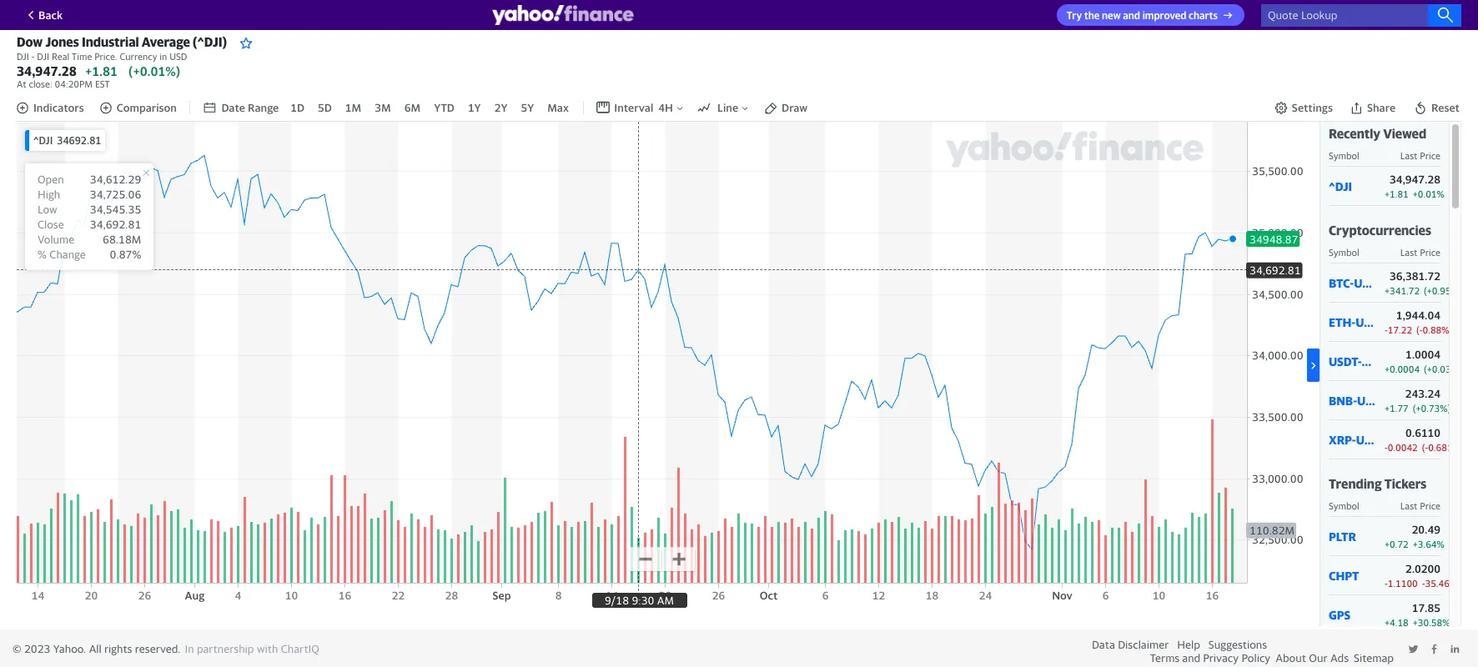 Task type: locate. For each thing, give the bounding box(es) containing it.
range
[[248, 101, 279, 114]]

policy
[[1242, 652, 1271, 665]]

btc-
[[1329, 276, 1354, 290]]

1 vertical spatial last price
[[1400, 247, 1441, 258]]

with
[[257, 642, 278, 656]]

^dji inside right column element
[[1329, 179, 1352, 193]]

price for cryptocurrencies
[[1420, 247, 1441, 258]]

price.
[[94, 51, 117, 62]]

Quote Lookup text field
[[1261, 4, 1462, 26]]

1d button
[[289, 99, 306, 116]]

- inside 0.6110 -0.0042 (-0.6817%)
[[1385, 442, 1388, 453]]

- down 2.0200
[[1422, 578, 1425, 589]]

3 last from the top
[[1400, 501, 1418, 511]]

date range button
[[203, 101, 279, 114]]

34,947.28 inside 34,947.28 +1.81 +0.01%
[[1390, 173, 1441, 186]]

last price for recently viewed
[[1400, 150, 1441, 161]]

1 dji from the left
[[17, 51, 29, 62]]

symbol down trending
[[1329, 501, 1359, 511]]

symbol for recently viewed
[[1329, 150, 1359, 161]]

eth-
[[1329, 315, 1356, 329]]

3 symbol from the top
[[1329, 501, 1359, 511]]

last down "viewed"
[[1400, 150, 1418, 161]]

price down "viewed"
[[1420, 150, 1441, 161]]

real
[[52, 51, 69, 62]]

34692.81
[[57, 134, 101, 147]]

1 symbol from the top
[[1329, 150, 1359, 161]]

(- inside 1,944.04 -17.22 (-0.88%)
[[1417, 325, 1423, 335]]

last price up 36,381.72
[[1400, 247, 1441, 258]]

0 horizontal spatial +1.81
[[85, 63, 117, 78]]

last price down "viewed"
[[1400, 150, 1441, 161]]

1 horizontal spatial +1.81
[[1385, 189, 1409, 199]]

2 dji from the left
[[37, 51, 49, 62]]

+1.81 for 34,947.28 +1.81 +0.01%
[[1385, 189, 1409, 199]]

cryptocurrencies link
[[1329, 223, 1432, 238]]

4h
[[658, 101, 673, 114]]

- for eth-usd
[[1385, 325, 1388, 335]]

suggestions
[[1209, 638, 1267, 652]]

1.1100
[[1388, 578, 1418, 589]]

last price for cryptocurrencies
[[1400, 247, 1441, 258]]

34,947.28 +1.81 +0.01%
[[1385, 173, 1445, 199]]

btc-usd
[[1329, 276, 1377, 290]]

1 vertical spatial and
[[1182, 652, 1201, 665]]

symbol
[[1329, 150, 1359, 161], [1329, 247, 1359, 258], [1329, 501, 1359, 511]]

2 last price from the top
[[1400, 247, 1441, 258]]

show more image
[[1307, 359, 1320, 372]]

34,947.28 down real
[[17, 63, 77, 78]]

follow on facebook image
[[1429, 644, 1440, 655]]

interval 4h
[[614, 101, 673, 114]]

at
[[17, 78, 26, 89]]

34,612.29
[[90, 173, 141, 186]]

34,947.28 for 34,947.28 +1.81 +0.01%
[[1390, 173, 1441, 186]]

^dji
[[33, 134, 53, 147], [1329, 179, 1352, 193]]

(+0.01%)
[[129, 63, 180, 78]]

2023
[[24, 642, 50, 656]]

34,947.28 for 34,947.28 +1.81
[[17, 63, 77, 78]]

1 vertical spatial price
[[1420, 247, 1441, 258]]

2 vertical spatial last price
[[1400, 501, 1441, 511]]

follow on linkedin image
[[1450, 644, 1461, 655]]

data
[[1092, 638, 1115, 652]]

last down the tickers
[[1400, 501, 1418, 511]]

price
[[1420, 150, 1441, 161], [1420, 247, 1441, 258], [1420, 501, 1441, 511]]

share
[[1367, 101, 1396, 114]]

36,381.72 +341.72 (+0.95%)
[[1385, 270, 1462, 296]]

last price up "20.49"
[[1400, 501, 1441, 511]]

(^dji)
[[193, 34, 227, 49]]

open
[[38, 173, 64, 186]]

9/18 9:30 am
[[605, 594, 674, 607]]

3 last price from the top
[[1400, 501, 1441, 511]]

indicators button
[[16, 101, 84, 114]]

try the new and improved charts
[[1067, 9, 1218, 22]]

2.0200 -1.1100 -35.46%
[[1385, 562, 1458, 589]]

2 price from the top
[[1420, 247, 1441, 258]]

9:30
[[632, 594, 654, 607]]

help
[[1177, 638, 1200, 652]]

^dji down recently
[[1329, 179, 1352, 193]]

2 symbol from the top
[[1329, 247, 1359, 258]]

privacy
[[1203, 652, 1239, 665]]

max button
[[546, 99, 571, 116]]

yahoo finance logo image
[[492, 5, 634, 25]]

-
[[31, 51, 35, 62], [1385, 325, 1388, 335], [1385, 442, 1388, 453], [1385, 578, 1388, 589], [1422, 578, 1425, 589]]

6m
[[404, 101, 421, 114]]

0 horizontal spatial and
[[1123, 9, 1140, 22]]

- right eth-usd link
[[1385, 325, 1388, 335]]

xrp-usd
[[1329, 433, 1379, 447]]

dji left real
[[37, 51, 49, 62]]

our
[[1309, 652, 1328, 665]]

(- down 1,944.04
[[1417, 325, 1423, 335]]

2 vertical spatial last
[[1400, 501, 1418, 511]]

chartiq
[[281, 642, 319, 656]]

1 vertical spatial +1.81
[[1385, 189, 1409, 199]]

1 horizontal spatial and
[[1182, 652, 1201, 665]]

34,947.28 up +0.01%
[[1390, 173, 1441, 186]]

3 price from the top
[[1420, 501, 1441, 511]]

0 vertical spatial price
[[1420, 150, 1441, 161]]

1 horizontal spatial 34,947.28
[[1390, 173, 1441, 186]]

^dji for ^dji 34692.81
[[33, 134, 53, 147]]

2 vertical spatial price
[[1420, 501, 1441, 511]]

terms link
[[1150, 652, 1180, 665]]

2 vertical spatial symbol
[[1329, 501, 1359, 511]]

0 vertical spatial ^dji
[[33, 134, 53, 147]]

trending tickers link
[[1329, 476, 1427, 491]]

68.18m
[[103, 233, 141, 246]]

1 price from the top
[[1420, 150, 1441, 161]]

0 vertical spatial last price
[[1400, 150, 1441, 161]]

line button
[[697, 101, 750, 114]]

eth-usd
[[1329, 315, 1379, 329]]

+1.81 left +0.01%
[[1385, 189, 1409, 199]]

17.85
[[1412, 602, 1441, 615]]

price up "20.49"
[[1420, 501, 1441, 511]]

close:
[[29, 78, 52, 89]]

and inside button
[[1123, 9, 1140, 22]]

0 vertical spatial 34,947.28
[[17, 63, 77, 78]]

new
[[1102, 9, 1121, 22]]

0 vertical spatial and
[[1123, 9, 1140, 22]]

1 vertical spatial last
[[1400, 247, 1418, 258]]

xrp-usd link
[[1329, 433, 1379, 447]]

reset button
[[1412, 99, 1462, 116]]

- down "dow"
[[31, 51, 35, 62]]

disclaimer
[[1118, 638, 1169, 652]]

0 vertical spatial last
[[1400, 150, 1418, 161]]

0 vertical spatial (-
[[1417, 325, 1423, 335]]

and inside data disclaimer help suggestions terms and privacy policy about our ads sitemap
[[1182, 652, 1201, 665]]

% change
[[38, 248, 86, 261]]

pltr link
[[1329, 529, 1377, 544]]

partnership
[[197, 642, 254, 656]]

eth-usd link
[[1329, 315, 1379, 329]]

0 horizontal spatial 34,947.28
[[17, 63, 77, 78]]

+1.81 inside 34,947.28 +1.81 +0.01%
[[1385, 189, 1409, 199]]

follow on twitter image
[[1408, 644, 1419, 655]]

comparison
[[117, 101, 177, 114]]

price for trending tickers
[[1420, 501, 1441, 511]]

last for recently viewed
[[1400, 150, 1418, 161]]

last up 36,381.72
[[1400, 247, 1418, 258]]

1 vertical spatial (-
[[1422, 442, 1428, 453]]

1 vertical spatial symbol
[[1329, 247, 1359, 258]]

0 vertical spatial symbol
[[1329, 150, 1359, 161]]

symbol for trending tickers
[[1329, 501, 1359, 511]]

in
[[160, 51, 167, 62]]

- for chpt
[[1385, 578, 1388, 589]]

data disclaimer help suggestions terms and privacy policy about our ads sitemap
[[1092, 638, 1394, 665]]

symbol for cryptocurrencies
[[1329, 247, 1359, 258]]

+1.81 down dji - dji real time price. currency in usd
[[85, 63, 117, 78]]

est
[[95, 78, 110, 89]]

9/18
[[605, 594, 629, 607]]

gps link
[[1329, 608, 1377, 622]]

and
[[1123, 9, 1140, 22], [1182, 652, 1201, 665]]

usd for eth-
[[1356, 315, 1379, 329]]

recently viewed link
[[1329, 126, 1427, 141]]

1 horizontal spatial ^dji
[[1329, 179, 1352, 193]]

- right chpt "link"
[[1385, 578, 1388, 589]]

- right xrp-usd link
[[1385, 442, 1388, 453]]

bnb-usd
[[1329, 393, 1380, 408]]

1.0004
[[1406, 348, 1441, 361]]

change
[[49, 248, 86, 261]]

- inside 1,944.04 -17.22 (-0.88%)
[[1385, 325, 1388, 335]]

and right 'terms' at right
[[1182, 652, 1201, 665]]

0 vertical spatial +1.81
[[85, 63, 117, 78]]

price up 36,381.72
[[1420, 247, 1441, 258]]

1.0004 +0.0004 (+0.0371%)
[[1385, 348, 1473, 375]]

35.46%
[[1425, 578, 1458, 589]]

36,381.72
[[1390, 270, 1441, 283]]

0 horizontal spatial dji
[[17, 51, 29, 62]]

34,947.28 +1.81
[[17, 63, 117, 78]]

5y button
[[519, 99, 536, 116]]

usdt-usd
[[1329, 354, 1385, 368]]

1 last from the top
[[1400, 150, 1418, 161]]

high
[[38, 188, 60, 201]]

symbol up btc-
[[1329, 247, 1359, 258]]

1 vertical spatial 34,947.28
[[1390, 173, 1441, 186]]

0 horizontal spatial ^dji
[[33, 134, 53, 147]]

dji down "dow"
[[17, 51, 29, 62]]

pltr
[[1329, 529, 1356, 544]]

last for trending tickers
[[1400, 501, 1418, 511]]

help link
[[1177, 638, 1200, 652]]

^dji down indicators button
[[33, 134, 53, 147]]

1 last price from the top
[[1400, 150, 1441, 161]]

1 horizontal spatial dji
[[37, 51, 49, 62]]

terms
[[1150, 652, 1180, 665]]

0.6110
[[1406, 426, 1441, 440]]

1 vertical spatial ^dji
[[1329, 179, 1352, 193]]

- for xrp-usd
[[1385, 442, 1388, 453]]

usd for usdt-
[[1362, 354, 1385, 368]]

1d
[[291, 101, 304, 114]]

symbol down recently
[[1329, 150, 1359, 161]]

cryptocurrencies
[[1329, 223, 1432, 238]]

(- down 0.6110
[[1422, 442, 1428, 453]]

(- inside 0.6110 -0.0042 (-0.6817%)
[[1422, 442, 1428, 453]]

^dji link
[[1329, 179, 1377, 193]]

reset
[[1432, 101, 1460, 114]]

chart toolbar toolbar
[[16, 93, 1462, 122]]

and right new
[[1123, 9, 1140, 22]]

2 last from the top
[[1400, 247, 1418, 258]]

date range
[[221, 101, 279, 114]]



Task type: describe. For each thing, give the bounding box(es) containing it.
right column element
[[1320, 122, 1473, 667]]

^dji for ^dji
[[1329, 179, 1352, 193]]

bnb-
[[1329, 393, 1357, 408]]

draw
[[782, 101, 808, 114]]

bnb-usd link
[[1329, 393, 1380, 408]]

time
[[72, 51, 92, 62]]

low
[[38, 203, 57, 216]]

sitemap link
[[1354, 652, 1394, 665]]

0.0042
[[1388, 442, 1418, 453]]

usd for btc-
[[1354, 276, 1377, 290]]

0.87%
[[110, 248, 141, 261]]

gps
[[1329, 608, 1351, 622]]

ads
[[1331, 652, 1349, 665]]

trending tickers
[[1329, 476, 1427, 491]]

max
[[547, 101, 569, 114]]

+0.01%
[[1413, 189, 1445, 199]]

dji - dji real time price. currency in usd
[[17, 51, 187, 62]]

chpt link
[[1329, 569, 1377, 583]]

suggestions link
[[1209, 638, 1267, 652]]

interval
[[614, 101, 653, 114]]

settings button
[[1275, 101, 1333, 114]]

+1.77
[[1385, 403, 1409, 414]]

+1.81 for 34,947.28 +1.81
[[85, 63, 117, 78]]

last price for trending tickers
[[1400, 501, 1441, 511]]

+30.58%
[[1413, 617, 1450, 628]]

20.49 +0.72 +3.64%
[[1385, 523, 1445, 550]]

20.49
[[1412, 523, 1441, 536]]

243.24
[[1406, 387, 1441, 401]]

indicators
[[33, 101, 84, 114]]

trending
[[1329, 476, 1382, 491]]

6m button
[[403, 99, 422, 116]]

industrial
[[82, 34, 139, 49]]

date
[[221, 101, 245, 114]]

© 2023 yahoo. all rights reserved. in partnership with chartiq
[[13, 642, 319, 656]]

btc-usd link
[[1329, 276, 1377, 290]]

reserved.
[[135, 642, 181, 656]]

chpt
[[1329, 569, 1359, 583]]

charts
[[1189, 9, 1218, 22]]

+4.18
[[1385, 617, 1409, 628]]

ytd
[[434, 101, 455, 114]]

search image
[[1437, 7, 1454, 23]]

settings
[[1292, 101, 1333, 114]]

1m
[[345, 101, 361, 114]]

(- for xrp-usd
[[1422, 442, 1428, 453]]

currency
[[120, 51, 157, 62]]

3m
[[375, 101, 391, 114]]

last for cryptocurrencies
[[1400, 247, 1418, 258]]

volume
[[38, 233, 74, 246]]

1,944.04 -17.22 (-0.88%)
[[1385, 309, 1453, 335]]

dow
[[17, 34, 43, 49]]

price for recently viewed
[[1420, 150, 1441, 161]]

all
[[89, 642, 101, 656]]

recently viewed
[[1329, 126, 1427, 141]]

am
[[657, 594, 674, 607]]

3m button
[[373, 99, 393, 116]]

nav element
[[203, 99, 571, 116]]

draw button
[[763, 99, 809, 116]]

©
[[13, 642, 21, 656]]

✕
[[143, 167, 150, 178]]

2y button
[[493, 99, 509, 116]]

(- for eth-usd
[[1417, 325, 1423, 335]]

privacy policy link
[[1203, 652, 1271, 665]]

5d
[[318, 101, 332, 114]]

(+0.73%)
[[1413, 403, 1451, 414]]

04:20pm
[[55, 78, 93, 89]]

usd for xrp-
[[1356, 433, 1379, 447]]

tickers
[[1385, 476, 1427, 491]]

+0.0004
[[1385, 364, 1420, 375]]

2y
[[494, 101, 508, 114]]

usd for bnb-
[[1357, 393, 1380, 408]]

usdt-usd link
[[1329, 354, 1385, 368]]

dow jones industrial average (^dji)
[[17, 34, 227, 49]]

^dji 34692.81
[[33, 134, 101, 147]]

+341.72
[[1385, 285, 1420, 296]]

improved
[[1143, 9, 1187, 22]]

34,545.35
[[90, 203, 141, 216]]

yahoo.
[[53, 642, 86, 656]]

17.85 +4.18 +30.58%
[[1385, 602, 1450, 628]]

+0.72
[[1385, 539, 1409, 550]]

1m button
[[344, 99, 363, 116]]

the
[[1084, 9, 1100, 22]]

(+0.0371%)
[[1424, 364, 1473, 375]]



Task type: vqa. For each thing, say whether or not it's contained in the screenshot.


